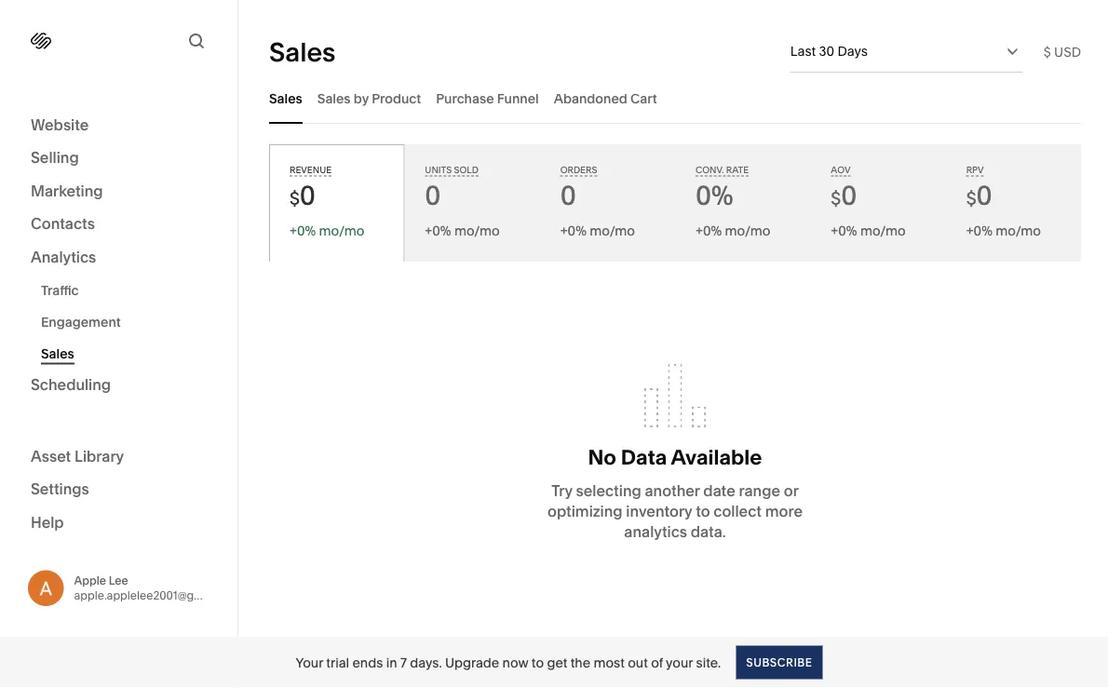 Task type: vqa. For each thing, say whether or not it's contained in the screenshot.
Contacts link
yes



Task type: describe. For each thing, give the bounding box(es) containing it.
analytics
[[624, 523, 687, 541]]

days.
[[410, 655, 442, 671]]

available
[[671, 445, 762, 470]]

0% down the rpv
[[974, 223, 993, 239]]

website link
[[31, 115, 207, 136]]

mo/mo for conv. rate
[[725, 223, 771, 239]]

data
[[621, 445, 667, 470]]

to for inventory
[[696, 502, 710, 520]]

selling link
[[31, 148, 207, 170]]

data.
[[691, 523, 726, 541]]

abandoned cart
[[554, 90, 657, 106]]

sales button
[[269, 73, 302, 124]]

usd
[[1054, 44, 1081, 60]]

site.
[[696, 655, 721, 671]]

7
[[400, 655, 407, 671]]

selling
[[31, 149, 79, 167]]

mo/mo for rpv
[[996, 223, 1041, 239]]

out
[[628, 655, 648, 671]]

settings
[[31, 480, 89, 498]]

0% down revenue in the top left of the page
[[297, 223, 316, 239]]

mo/mo for revenue
[[319, 223, 364, 239]]

date
[[704, 482, 736, 500]]

engagement link
[[41, 306, 217, 338]]

another
[[645, 482, 700, 500]]

$ 0 for rpv
[[966, 180, 992, 211]]

collect
[[714, 502, 762, 520]]

abandoned
[[554, 90, 627, 106]]

$ left usd
[[1044, 44, 1051, 60]]

asset library link
[[31, 446, 207, 468]]

upgrade
[[445, 655, 499, 671]]

0% mo/mo for rpv
[[974, 223, 1041, 239]]

0% inside orders 0 0% mo/mo
[[568, 223, 587, 239]]

mo/mo for aov
[[860, 223, 906, 239]]

no data available
[[588, 445, 762, 470]]

range
[[739, 482, 780, 500]]

units
[[425, 164, 452, 176]]

of
[[651, 655, 663, 671]]

your
[[666, 655, 693, 671]]

$ 0 for aov
[[831, 180, 857, 211]]

subscribe button
[[736, 646, 823, 679]]

purchase funnel
[[436, 90, 539, 106]]

mo/mo inside the units sold 0 0% mo/mo
[[454, 223, 500, 239]]

contacts link
[[31, 214, 207, 236]]

your
[[296, 655, 323, 671]]

engagement
[[41, 314, 121, 330]]

traffic link
[[41, 274, 217, 306]]

0% mo/mo for conv. rate
[[703, 223, 771, 239]]

library
[[74, 447, 124, 465]]

analytics link
[[31, 247, 207, 269]]

get
[[547, 655, 567, 671]]

settings link
[[31, 479, 207, 501]]

purchase
[[436, 90, 494, 106]]

in
[[386, 655, 397, 671]]

$ usd
[[1044, 44, 1081, 60]]



Task type: locate. For each thing, give the bounding box(es) containing it.
0 down the rpv
[[977, 180, 992, 211]]

to for now
[[532, 655, 544, 671]]

2 mo/mo from the left
[[454, 223, 500, 239]]

lee
[[109, 574, 128, 587]]

0% down orders
[[568, 223, 587, 239]]

now
[[503, 655, 529, 671]]

try selecting another date range or optimizing inventory to collect more analytics data.
[[548, 482, 803, 541]]

asset
[[31, 447, 71, 465]]

2 0% mo/mo from the left
[[703, 223, 771, 239]]

aov
[[831, 164, 851, 176]]

0 horizontal spatial $ 0
[[290, 180, 316, 211]]

mo/mo
[[319, 223, 364, 239], [454, 223, 500, 239], [590, 223, 635, 239], [725, 223, 771, 239], [860, 223, 906, 239], [996, 223, 1041, 239]]

contacts
[[31, 215, 95, 233]]

help link
[[31, 512, 64, 533]]

0% mo/mo down the rpv
[[974, 223, 1041, 239]]

3 0% mo/mo from the left
[[838, 223, 906, 239]]

scheduling
[[31, 376, 111, 394]]

mo/mo inside orders 0 0% mo/mo
[[590, 223, 635, 239]]

website
[[31, 115, 89, 134]]

1 0% mo/mo from the left
[[297, 223, 364, 239]]

to left get
[[532, 655, 544, 671]]

0 for aov
[[841, 180, 857, 211]]

0 horizontal spatial to
[[532, 655, 544, 671]]

abandoned cart button
[[554, 73, 657, 124]]

subscribe
[[746, 656, 813, 669]]

tab list containing sales
[[269, 73, 1081, 124]]

0% mo/mo down conv. rate 0%
[[703, 223, 771, 239]]

sold
[[454, 164, 479, 176]]

apple.applelee2001@gmail.com
[[74, 589, 242, 602]]

30
[[819, 43, 835, 59]]

0% mo/mo down revenue in the top left of the page
[[297, 223, 364, 239]]

most
[[594, 655, 625, 671]]

3 0 from the left
[[560, 180, 576, 211]]

revenue
[[290, 164, 332, 176]]

$ for revenue
[[290, 188, 300, 210]]

the
[[571, 655, 591, 671]]

2 horizontal spatial $ 0
[[966, 180, 992, 211]]

asset library
[[31, 447, 124, 465]]

5 mo/mo from the left
[[860, 223, 906, 239]]

sales
[[269, 36, 336, 68], [269, 90, 302, 106], [317, 90, 351, 106], [41, 346, 74, 361]]

1 horizontal spatial $ 0
[[831, 180, 857, 211]]

0 inside the units sold 0 0% mo/mo
[[425, 180, 441, 211]]

cart
[[631, 90, 657, 106]]

to up data.
[[696, 502, 710, 520]]

0%
[[696, 180, 733, 211], [297, 223, 316, 239], [432, 223, 451, 239], [568, 223, 587, 239], [703, 223, 722, 239], [838, 223, 857, 239], [974, 223, 993, 239]]

0
[[300, 180, 316, 211], [425, 180, 441, 211], [560, 180, 576, 211], [841, 180, 857, 211], [977, 180, 992, 211]]

by
[[354, 90, 369, 106]]

sales by product button
[[317, 73, 421, 124]]

$ down revenue in the top left of the page
[[290, 188, 300, 210]]

orders 0 0% mo/mo
[[560, 164, 635, 239]]

traffic
[[41, 282, 79, 298]]

inventory
[[626, 502, 692, 520]]

0% inside the units sold 0 0% mo/mo
[[432, 223, 451, 239]]

your trial ends in 7 days. upgrade now to get the most out of your site.
[[296, 655, 721, 671]]

1 $ 0 from the left
[[290, 180, 316, 211]]

purchase funnel button
[[436, 73, 539, 124]]

4 0% mo/mo from the left
[[974, 223, 1041, 239]]

$ down the rpv
[[966, 188, 977, 210]]

0% mo/mo for aov
[[838, 223, 906, 239]]

$ 0 down aov
[[831, 180, 857, 211]]

trial
[[326, 655, 349, 671]]

1 0 from the left
[[300, 180, 316, 211]]

0% mo/mo down aov
[[838, 223, 906, 239]]

last 30 days button
[[790, 31, 1023, 72]]

0% down conv.
[[696, 180, 733, 211]]

help
[[31, 513, 64, 531]]

apple lee apple.applelee2001@gmail.com
[[74, 574, 242, 602]]

$
[[1044, 44, 1051, 60], [290, 188, 300, 210], [831, 188, 841, 210], [966, 188, 977, 210]]

$ down aov
[[831, 188, 841, 210]]

conv. rate 0%
[[696, 164, 749, 211]]

tab list
[[269, 73, 1081, 124]]

days
[[838, 43, 868, 59]]

1 horizontal spatial to
[[696, 502, 710, 520]]

0 down orders
[[560, 180, 576, 211]]

0% mo/mo for revenue
[[297, 223, 364, 239]]

units sold 0 0% mo/mo
[[425, 164, 500, 239]]

6 mo/mo from the left
[[996, 223, 1041, 239]]

more
[[765, 502, 803, 520]]

to
[[696, 502, 710, 520], [532, 655, 544, 671]]

0% down conv. rate 0%
[[703, 223, 722, 239]]

rpv
[[966, 164, 984, 176]]

conv.
[[696, 164, 724, 176]]

0 for revenue
[[300, 180, 316, 211]]

0% inside conv. rate 0%
[[696, 180, 733, 211]]

try
[[552, 482, 573, 500]]

optimizing
[[548, 502, 623, 520]]

rate
[[726, 164, 749, 176]]

5 0 from the left
[[977, 180, 992, 211]]

sales link
[[41, 338, 217, 369]]

product
[[372, 90, 421, 106]]

3 $ 0 from the left
[[966, 180, 992, 211]]

last
[[790, 43, 816, 59]]

marketing
[[31, 182, 103, 200]]

$ for aov
[[831, 188, 841, 210]]

funnel
[[497, 90, 539, 106]]

$ 0 for revenue
[[290, 180, 316, 211]]

last 30 days
[[790, 43, 868, 59]]

4 0 from the left
[[841, 180, 857, 211]]

sales by product
[[317, 90, 421, 106]]

selecting
[[576, 482, 642, 500]]

0% down aov
[[838, 223, 857, 239]]

$ for rpv
[[966, 188, 977, 210]]

4 mo/mo from the left
[[725, 223, 771, 239]]

1 mo/mo from the left
[[319, 223, 364, 239]]

analytics
[[31, 248, 96, 266]]

scheduling link
[[31, 375, 207, 397]]

ends
[[352, 655, 383, 671]]

sales inside button
[[317, 90, 351, 106]]

0% mo/mo
[[297, 223, 364, 239], [703, 223, 771, 239], [838, 223, 906, 239], [974, 223, 1041, 239]]

0 down revenue in the top left of the page
[[300, 180, 316, 211]]

marketing link
[[31, 181, 207, 203]]

$ 0 down the rpv
[[966, 180, 992, 211]]

1 vertical spatial to
[[532, 655, 544, 671]]

0 down units
[[425, 180, 441, 211]]

2 $ 0 from the left
[[831, 180, 857, 211]]

$ 0 down revenue in the top left of the page
[[290, 180, 316, 211]]

apple
[[74, 574, 106, 587]]

2 0 from the left
[[425, 180, 441, 211]]

0% down units
[[432, 223, 451, 239]]

to inside 'try selecting another date range or optimizing inventory to collect more analytics data.'
[[696, 502, 710, 520]]

0 down aov
[[841, 180, 857, 211]]

3 mo/mo from the left
[[590, 223, 635, 239]]

no
[[588, 445, 617, 470]]

orders
[[560, 164, 597, 176]]

$ 0
[[290, 180, 316, 211], [831, 180, 857, 211], [966, 180, 992, 211]]

0 vertical spatial to
[[696, 502, 710, 520]]

0 inside orders 0 0% mo/mo
[[560, 180, 576, 211]]

0 for rpv
[[977, 180, 992, 211]]

or
[[784, 482, 799, 500]]



